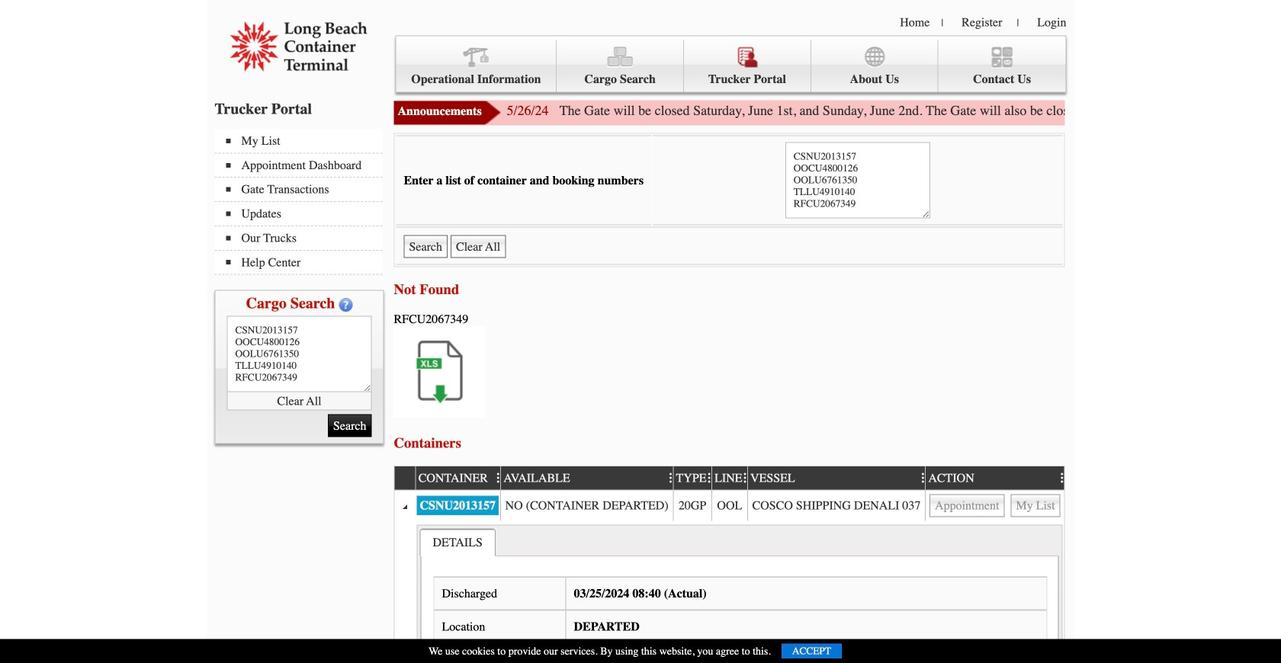 Task type: describe. For each thing, give the bounding box(es) containing it.
0 vertical spatial menu bar
[[396, 35, 1067, 93]]

vessel edit column settings image
[[918, 473, 925, 485]]

available edit column settings image
[[665, 473, 673, 485]]

Enter container numbers and/ or booking numbers.  text field
[[227, 316, 372, 393]]



Task type: locate. For each thing, give the bounding box(es) containing it.
line edit column settings image
[[740, 473, 747, 485]]

1 vertical spatial menu bar
[[215, 129, 390, 275]]

tab
[[420, 529, 496, 557]]

tab list
[[420, 529, 496, 557]]

None button
[[451, 235, 506, 258], [930, 495, 1005, 517], [1011, 495, 1061, 517], [451, 235, 506, 258], [930, 495, 1005, 517], [1011, 495, 1061, 517]]

2 row from the top
[[395, 491, 1065, 521]]

row
[[395, 465, 1072, 491], [395, 491, 1065, 521], [395, 521, 1065, 664]]

Enter container numbers and/ or booking numbers. Press ESC to reset input box text field
[[786, 142, 930, 219]]

row group
[[395, 491, 1065, 664]]

1 row from the top
[[395, 465, 1072, 491]]

tree grid
[[395, 465, 1072, 664]]

cell
[[395, 491, 415, 521], [415, 491, 500, 521], [500, 491, 673, 521], [673, 491, 712, 521], [712, 491, 747, 521], [747, 491, 925, 521], [925, 491, 1065, 521], [395, 521, 415, 664], [415, 521, 1065, 664]]

1 horizontal spatial menu bar
[[396, 35, 1067, 93]]

type edit column settings image
[[704, 473, 712, 485]]

action edit column settings image
[[1057, 473, 1065, 485]]

column header
[[395, 467, 415, 491]]

3 row from the top
[[395, 521, 1065, 664]]

tab list inside row
[[420, 529, 496, 557]]

tab inside row
[[420, 529, 496, 557]]

None submit
[[404, 235, 448, 258], [328, 415, 372, 438], [404, 235, 448, 258], [328, 415, 372, 438]]

menu bar
[[396, 35, 1067, 93], [215, 129, 390, 275]]

container edit column settings image
[[493, 473, 500, 485]]

0 horizontal spatial menu bar
[[215, 129, 390, 275]]



Task type: vqa. For each thing, say whether or not it's contained in the screenshot.
"VESSEL edit column settings" image
yes



